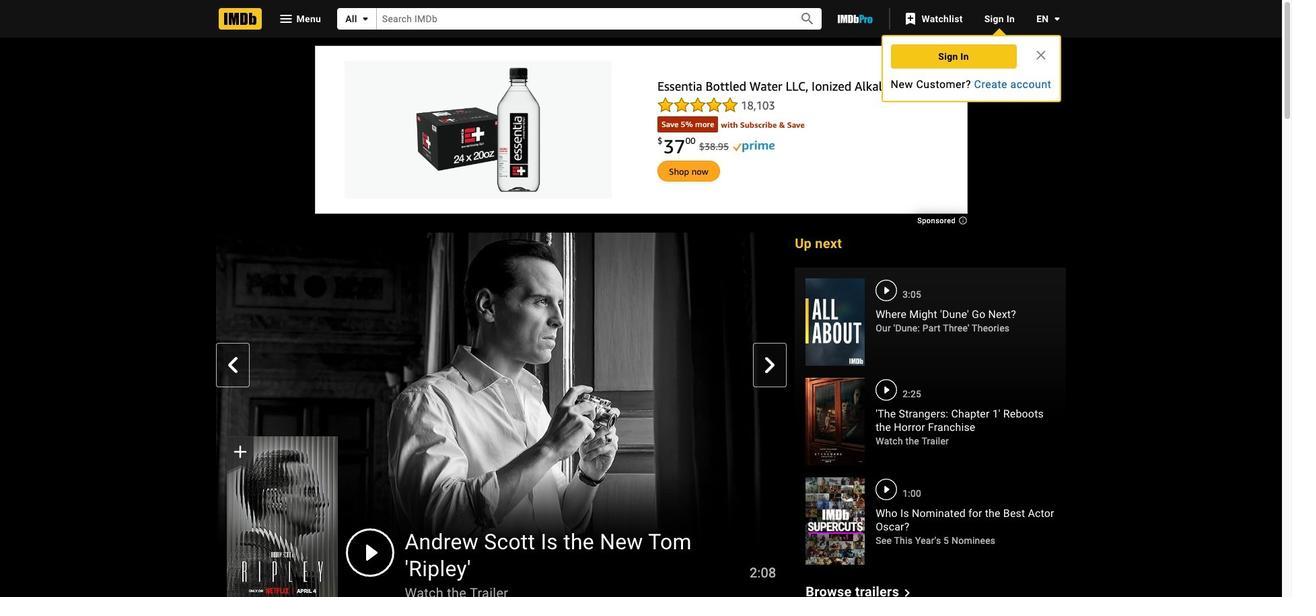 Task type: describe. For each thing, give the bounding box(es) containing it.
chevron left inline image
[[224, 358, 241, 374]]

1 arrow drop down image from the left
[[357, 11, 373, 27]]

home image
[[218, 8, 261, 30]]

chevron right image
[[899, 585, 915, 598]]

submit search image
[[799, 11, 816, 27]]

2 arrow drop down image from the left
[[1049, 11, 1065, 27]]

sponsored content section
[[315, 46, 967, 223]]



Task type: vqa. For each thing, say whether or not it's contained in the screenshot.
Andrew Scott Is The New Tom 'Ripley' Element
yes



Task type: locate. For each thing, give the bounding box(es) containing it.
menu image
[[278, 11, 294, 27]]

andrew scott is the new tom 'ripley' element
[[216, 233, 787, 598]]

0 horizontal spatial arrow drop down image
[[357, 11, 373, 27]]

the strangers: chapter 1 image
[[806, 378, 865, 466]]

group
[[216, 233, 787, 598], [226, 437, 338, 598]]

1 horizontal spatial arrow drop down image
[[1049, 11, 1065, 27]]

Search IMDb text field
[[377, 8, 784, 29]]

arrow drop down image
[[357, 11, 373, 27], [1049, 11, 1065, 27]]

None search field
[[337, 8, 822, 30]]

where could dune go next? image
[[806, 279, 865, 366]]

oscars 2024 best actor nominees image
[[806, 478, 865, 565]]

ripley image
[[226, 437, 338, 598], [226, 437, 338, 598]]

watchlist image
[[903, 11, 919, 27]]

chevron right inline image
[[762, 358, 778, 374]]

close image
[[1033, 47, 1049, 63]]

andrew scott is the new tom 'ripley' image
[[216, 233, 787, 554]]

None field
[[377, 8, 784, 29]]



